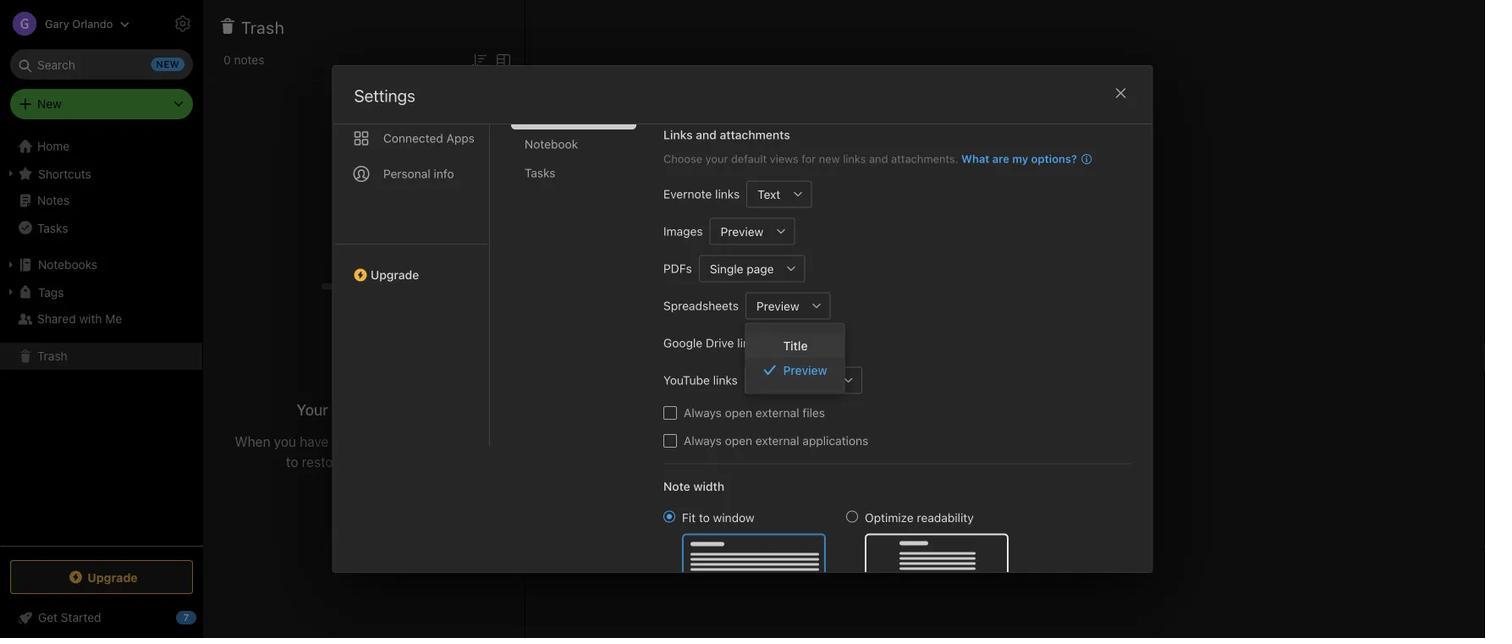 Task type: vqa. For each thing, say whether or not it's contained in the screenshot.
files
yes



Task type: locate. For each thing, give the bounding box(es) containing it.
default
[[731, 152, 767, 165]]

to
[[286, 454, 298, 470], [699, 511, 710, 525]]

to inside when you have notes in the trash, click '...' to restore or delete them.
[[286, 454, 298, 470]]

2 external from the top
[[755, 434, 799, 448]]

home
[[37, 139, 70, 153]]

tab list containing notebook
[[511, 15, 650, 446]]

0 notes
[[224, 53, 265, 67]]

None search field
[[22, 49, 181, 80]]

1 horizontal spatial notes
[[332, 433, 367, 450]]

notes right 0
[[234, 53, 265, 67]]

trash,
[[408, 433, 443, 450]]

apps
[[446, 131, 474, 145]]

0 horizontal spatial to
[[286, 454, 298, 470]]

tasks down notebook
[[524, 166, 555, 180]]

choose
[[663, 152, 702, 165]]

note window - empty element
[[526, 0, 1486, 638]]

option group
[[663, 509, 1009, 617]]

0 vertical spatial preview
[[721, 225, 764, 239]]

tasks for tab list containing notebook
[[524, 166, 555, 180]]

text
[[757, 187, 780, 201]]

0 horizontal spatial tab list
[[333, 0, 490, 446]]

1 vertical spatial to
[[699, 511, 710, 525]]

Choose default view option for Evernote links field
[[746, 181, 812, 208]]

open up always open external applications
[[725, 406, 752, 420]]

restore
[[302, 454, 345, 470]]

1 vertical spatial tasks
[[37, 221, 68, 235]]

1 open from the top
[[725, 406, 752, 420]]

1 vertical spatial external
[[755, 434, 799, 448]]

for
[[802, 152, 816, 165]]

delete
[[365, 454, 403, 470]]

0 vertical spatial to
[[286, 454, 298, 470]]

trash up 0 notes
[[241, 17, 285, 37]]

0 vertical spatial external
[[755, 406, 799, 420]]

preview button up single page button
[[710, 218, 768, 245]]

1 vertical spatial always
[[684, 434, 722, 448]]

Choose default view option for YouTube links field
[[744, 367, 862, 394]]

tasks inside button
[[37, 221, 68, 235]]

notes up or
[[332, 433, 367, 450]]

preview button
[[710, 218, 768, 245], [745, 293, 804, 320]]

1 horizontal spatial upgrade
[[370, 268, 419, 282]]

1 horizontal spatial and
[[869, 152, 888, 165]]

1 vertical spatial preview
[[756, 299, 799, 313]]

and left attachments.
[[869, 152, 888, 165]]

in
[[370, 433, 381, 450]]

always open external files
[[684, 406, 825, 420]]

what are my options?
[[961, 152, 1077, 165]]

links
[[843, 152, 866, 165], [715, 187, 740, 201], [737, 336, 762, 350], [713, 373, 738, 387]]

trash
[[241, 17, 285, 37], [37, 349, 67, 363]]

0 vertical spatial trash
[[241, 17, 285, 37]]

1 horizontal spatial to
[[699, 511, 710, 525]]

1 always from the top
[[684, 406, 722, 420]]

fit
[[682, 511, 696, 525]]

notebooks link
[[0, 251, 202, 279]]

tasks inside tab
[[524, 166, 555, 180]]

0 vertical spatial open
[[725, 406, 752, 420]]

width
[[693, 480, 724, 494]]

1 vertical spatial open
[[725, 434, 752, 448]]

are
[[992, 152, 1009, 165]]

1 horizontal spatial tasks
[[524, 166, 555, 180]]

open for always open external files
[[725, 406, 752, 420]]

new
[[819, 152, 840, 165]]

what
[[961, 152, 990, 165]]

open down always open external files
[[725, 434, 752, 448]]

google drive links
[[663, 336, 762, 350]]

1 external from the top
[[755, 406, 799, 420]]

upgrade button
[[333, 244, 489, 289], [10, 560, 193, 594]]

2 vertical spatial preview
[[784, 363, 828, 377]]

images
[[663, 224, 703, 238]]

notes
[[234, 53, 265, 67], [332, 433, 367, 450]]

0 vertical spatial notes
[[234, 53, 265, 67]]

0 vertical spatial upgrade button
[[333, 244, 489, 289]]

note
[[663, 480, 690, 494]]

preview up single page
[[721, 225, 764, 239]]

trash down shared
[[37, 349, 67, 363]]

0 vertical spatial always
[[684, 406, 722, 420]]

tasks down notes on the left
[[37, 221, 68, 235]]

single
[[710, 262, 743, 276]]

tasks tab
[[511, 159, 636, 187]]

notebooks
[[38, 258, 97, 272]]

upgrade
[[370, 268, 419, 282], [87, 570, 138, 584]]

1 horizontal spatial trash
[[241, 17, 285, 37]]

single page button
[[699, 255, 778, 282]]

0 vertical spatial tasks
[[524, 166, 555, 180]]

external down always open external files
[[755, 434, 799, 448]]

to down you
[[286, 454, 298, 470]]

preview button down page
[[745, 293, 804, 320]]

preview button for spreadsheets
[[745, 293, 804, 320]]

Always open external files checkbox
[[663, 406, 677, 420]]

shared with me link
[[0, 306, 202, 333]]

and
[[696, 128, 717, 142], [869, 152, 888, 165]]

tree
[[0, 133, 203, 545]]

external for applications
[[755, 434, 799, 448]]

when you have notes in the trash, click '...' to restore or delete them.
[[235, 433, 493, 470]]

1 horizontal spatial tab list
[[511, 15, 650, 446]]

tab list for links and attachments
[[511, 15, 650, 446]]

tab list containing connected apps
[[333, 0, 490, 446]]

links right drive
[[737, 336, 762, 350]]

1 vertical spatial upgrade button
[[10, 560, 193, 594]]

to right fit
[[699, 511, 710, 525]]

pdfs
[[663, 262, 692, 276]]

attachments.
[[891, 152, 958, 165]]

is
[[372, 400, 383, 419]]

2 always from the top
[[684, 434, 722, 448]]

preview
[[721, 225, 764, 239], [756, 299, 799, 313], [784, 363, 828, 377]]

evernote
[[663, 187, 712, 201]]

1 vertical spatial trash
[[37, 349, 67, 363]]

0 horizontal spatial upgrade
[[87, 570, 138, 584]]

single page
[[710, 262, 774, 276]]

tree containing home
[[0, 133, 203, 545]]

settings image
[[173, 14, 193, 34]]

preview inside preview link
[[784, 363, 828, 377]]

links right 'new'
[[843, 152, 866, 165]]

and up your
[[696, 128, 717, 142]]

tab list
[[333, 0, 490, 446], [511, 15, 650, 446]]

with
[[79, 312, 102, 326]]

1 vertical spatial upgrade
[[87, 570, 138, 584]]

option group containing fit to window
[[663, 509, 1009, 617]]

0 horizontal spatial trash
[[37, 349, 67, 363]]

'...'
[[478, 433, 493, 450]]

always right always open external applications option
[[684, 434, 722, 448]]

Always open external applications checkbox
[[663, 434, 677, 448]]

settings
[[354, 86, 416, 105]]

always right always open external files checkbox
[[684, 406, 722, 420]]

have
[[300, 433, 329, 450]]

notes inside when you have notes in the trash, click '...' to restore or delete them.
[[332, 433, 367, 450]]

readability
[[917, 511, 974, 525]]

youtube links
[[663, 373, 738, 387]]

0 horizontal spatial upgrade button
[[10, 560, 193, 594]]

Search text field
[[22, 49, 181, 80]]

0 horizontal spatial notes
[[234, 53, 265, 67]]

applications
[[802, 434, 868, 448]]

0 vertical spatial upgrade
[[370, 268, 419, 282]]

preview down page
[[756, 299, 799, 313]]

0 vertical spatial preview button
[[710, 218, 768, 245]]

always
[[684, 406, 722, 420], [684, 434, 722, 448]]

1 vertical spatial notes
[[332, 433, 367, 450]]

preview for images
[[721, 225, 764, 239]]

tab list for notebook
[[333, 0, 490, 446]]

2 open from the top
[[725, 434, 752, 448]]

open for always open external applications
[[725, 434, 752, 448]]

always open external applications
[[684, 434, 868, 448]]

tasks button
[[0, 214, 202, 241]]

preview down "title" at the right bottom of page
[[784, 363, 828, 377]]

preview inside preview field
[[721, 225, 764, 239]]

info
[[433, 167, 454, 181]]

preview inside choose default view option for spreadsheets field
[[756, 299, 799, 313]]

evernote links
[[663, 187, 740, 201]]

me
[[105, 312, 122, 326]]

always for always open external applications
[[684, 434, 722, 448]]

1 vertical spatial preview button
[[745, 293, 804, 320]]

0 horizontal spatial tasks
[[37, 221, 68, 235]]

new
[[37, 97, 62, 111]]

tasks
[[524, 166, 555, 180], [37, 221, 68, 235]]

your
[[297, 400, 329, 419]]

0 horizontal spatial and
[[696, 128, 717, 142]]

open
[[725, 406, 752, 420], [725, 434, 752, 448]]

external up always open external applications
[[755, 406, 799, 420]]



Task type: describe. For each thing, give the bounding box(es) containing it.
connected
[[383, 131, 443, 145]]

personal info
[[383, 167, 454, 181]]

when
[[235, 433, 271, 450]]

links and attachments
[[663, 128, 790, 142]]

1 vertical spatial and
[[869, 152, 888, 165]]

your trash is empty
[[297, 400, 431, 419]]

optimize readability
[[865, 511, 974, 525]]

you
[[274, 433, 296, 450]]

notes link
[[0, 187, 202, 214]]

external for files
[[755, 406, 799, 420]]

them.
[[407, 454, 442, 470]]

0
[[224, 53, 231, 67]]

shortcuts button
[[0, 160, 202, 187]]

text button
[[746, 181, 785, 208]]

page
[[747, 262, 774, 276]]

links down your
[[715, 187, 740, 201]]

options?
[[1031, 152, 1077, 165]]

note width
[[663, 480, 724, 494]]

shortcuts
[[38, 167, 91, 181]]

dropdown list menu
[[746, 334, 845, 382]]

new button
[[10, 89, 193, 119]]

the
[[384, 433, 404, 450]]

trash link
[[0, 343, 202, 370]]

Choose default view option for PDFs field
[[699, 255, 805, 282]]

close image
[[1111, 83, 1132, 103]]

my
[[1012, 152, 1028, 165]]

shared
[[37, 312, 76, 326]]

title
[[784, 339, 808, 353]]

1 horizontal spatial upgrade button
[[333, 244, 489, 289]]

attachments
[[720, 128, 790, 142]]

notebook
[[524, 137, 578, 151]]

Optimize readability radio
[[846, 511, 858, 523]]

preview button for images
[[710, 218, 768, 245]]

fit to window
[[682, 511, 754, 525]]

expand tags image
[[4, 285, 18, 299]]

notebook tab
[[511, 130, 636, 158]]

preview for spreadsheets
[[756, 299, 799, 313]]

optimize
[[865, 511, 914, 525]]

title link
[[746, 334, 845, 358]]

links down drive
[[713, 373, 738, 387]]

to inside option group
[[699, 511, 710, 525]]

Choose default view option for Spreadsheets field
[[745, 293, 831, 320]]

connected apps
[[383, 131, 474, 145]]

expand notebooks image
[[4, 258, 18, 272]]

links
[[663, 128, 693, 142]]

trash inside tree
[[37, 349, 67, 363]]

tasks for tasks button
[[37, 221, 68, 235]]

google
[[663, 336, 702, 350]]

personal
[[383, 167, 430, 181]]

views
[[770, 152, 799, 165]]

tags button
[[0, 279, 202, 306]]

click
[[446, 433, 474, 450]]

youtube
[[663, 373, 710, 387]]

your
[[705, 152, 728, 165]]

drive
[[706, 336, 734, 350]]

choose your default views for new links and attachments.
[[663, 152, 958, 165]]

always for always open external files
[[684, 406, 722, 420]]

home link
[[0, 133, 203, 160]]

empty
[[387, 400, 431, 419]]

Fit to window radio
[[663, 511, 675, 523]]

files
[[802, 406, 825, 420]]

Choose default view option for Images field
[[710, 218, 795, 245]]

tags
[[38, 285, 64, 299]]

0 vertical spatial and
[[696, 128, 717, 142]]

notes
[[37, 193, 70, 207]]

preview link
[[746, 358, 845, 382]]

shared with me
[[37, 312, 122, 326]]

or
[[349, 454, 362, 470]]

spreadsheets
[[663, 299, 739, 313]]

trash
[[332, 400, 368, 419]]

window
[[713, 511, 754, 525]]



